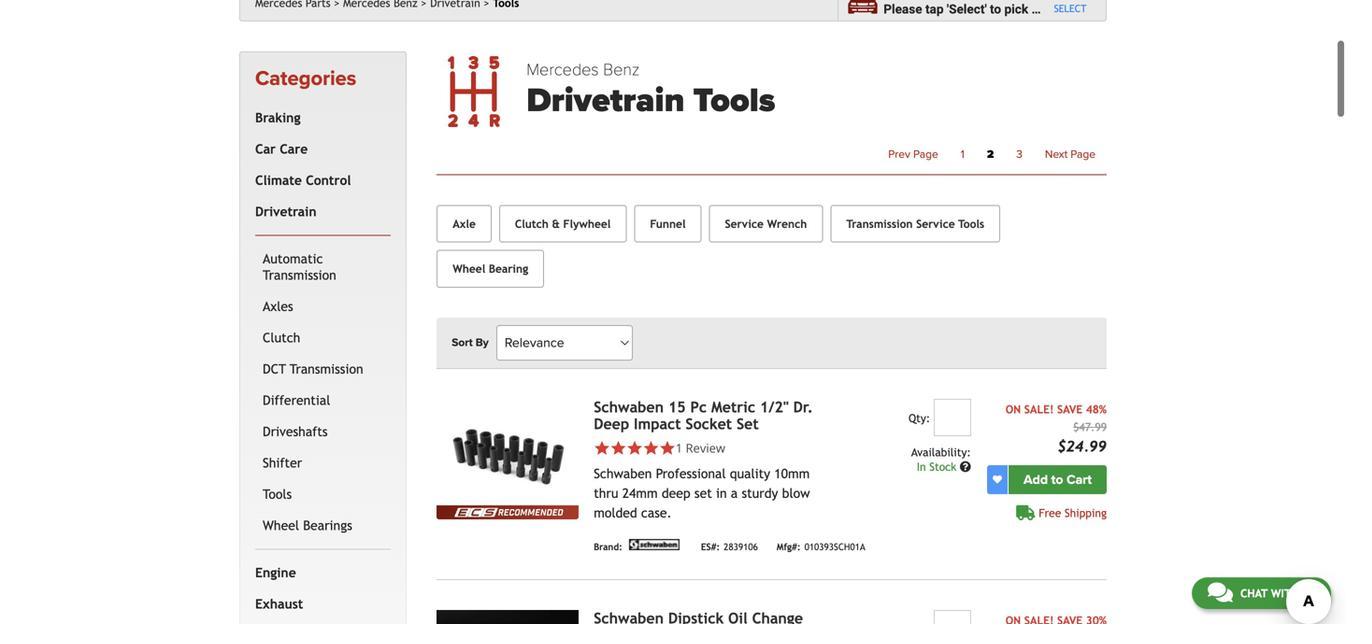Task type: vqa. For each thing, say whether or not it's contained in the screenshot.
3rd 'Add'
no



Task type: locate. For each thing, give the bounding box(es) containing it.
automatic
[[263, 251, 323, 266]]

schwaben for deep
[[594, 399, 664, 416]]

drivetrain down benz
[[527, 80, 685, 121]]

to right "add" on the right bottom of page
[[1051, 472, 1063, 488]]

sort by
[[452, 336, 489, 349]]

qty:
[[909, 412, 930, 425]]

service wrench
[[725, 217, 807, 230]]

transmission down the clutch 'link'
[[290, 362, 363, 377]]

in
[[716, 486, 727, 501]]

dr.
[[793, 399, 813, 416]]

page right next
[[1071, 148, 1096, 161]]

exhaust
[[255, 597, 303, 612]]

control
[[306, 173, 351, 188]]

page
[[913, 148, 938, 161], [1071, 148, 1096, 161]]

wheel left bearing
[[453, 262, 485, 275]]

0 vertical spatial drivetrain
[[527, 80, 685, 121]]

schwaben 15 pc metric 1/2" dr. deep impact socket set link
[[594, 399, 813, 433]]

impact
[[634, 415, 681, 433]]

0 horizontal spatial a
[[731, 486, 738, 501]]

1 vertical spatial drivetrain
[[255, 204, 317, 219]]

2 service from the left
[[916, 217, 955, 230]]

in
[[917, 460, 926, 473]]

010393sch01a
[[805, 542, 865, 553]]

drivetrain subcategories element
[[255, 235, 391, 550]]

mfg#: 010393sch01a
[[777, 542, 865, 553]]

car care
[[255, 141, 308, 156]]

sort
[[452, 336, 473, 349]]

1/2"
[[760, 399, 789, 416]]

1 vertical spatial schwaben
[[594, 466, 652, 481]]

None number field
[[934, 399, 971, 436], [934, 610, 971, 625], [934, 399, 971, 436], [934, 610, 971, 625]]

service down "prev page" "link"
[[916, 217, 955, 230]]

dct transmission
[[263, 362, 363, 377]]

wheel inside 'link'
[[263, 518, 299, 533]]

tools
[[693, 80, 775, 121], [958, 217, 985, 230], [263, 487, 292, 502]]

service left wrench
[[725, 217, 764, 230]]

schwaben
[[594, 399, 664, 416], [594, 466, 652, 481]]

axles link
[[259, 291, 387, 322]]

0 horizontal spatial clutch
[[263, 330, 300, 345]]

select
[[1054, 3, 1087, 14]]

0 horizontal spatial to
[[990, 2, 1001, 17]]

a
[[1032, 2, 1038, 17], [731, 486, 738, 501]]

2 vertical spatial tools
[[263, 487, 292, 502]]

1 left review
[[676, 440, 683, 456]]

transmission down automatic
[[263, 268, 336, 283]]

1 horizontal spatial 1
[[961, 148, 965, 161]]

0 vertical spatial wheel
[[453, 262, 485, 275]]

page for prev page
[[913, 148, 938, 161]]

1 horizontal spatial to
[[1051, 472, 1063, 488]]

schwaben left 15
[[594, 399, 664, 416]]

1 page from the left
[[913, 148, 938, 161]]

1 review link
[[594, 440, 835, 456], [676, 440, 725, 456]]

1 left 2
[[961, 148, 965, 161]]

2 page from the left
[[1071, 148, 1096, 161]]

dct
[[263, 362, 286, 377]]

transmission for dct transmission
[[290, 362, 363, 377]]

1 vertical spatial to
[[1051, 472, 1063, 488]]

deep
[[594, 415, 629, 433]]

star image
[[594, 440, 610, 456], [643, 440, 659, 456]]

car care link
[[251, 134, 387, 165]]

1 horizontal spatial clutch
[[515, 217, 549, 230]]

0 horizontal spatial 1
[[676, 440, 683, 456]]

1 horizontal spatial tools
[[693, 80, 775, 121]]

0 vertical spatial 1
[[961, 148, 965, 161]]

1 for 1 review
[[676, 440, 683, 456]]

2 star image from the left
[[643, 440, 659, 456]]

0 vertical spatial tools
[[693, 80, 775, 121]]

1 horizontal spatial drivetrain
[[527, 80, 685, 121]]

thru
[[594, 486, 618, 501]]

0 horizontal spatial star image
[[594, 440, 610, 456]]

transmission
[[846, 217, 913, 230], [263, 268, 336, 283], [290, 362, 363, 377]]

1 star image from the left
[[594, 440, 610, 456]]

climate
[[255, 173, 302, 188]]

chat with us
[[1240, 587, 1315, 600]]

socket
[[686, 415, 732, 433]]

a right pick
[[1032, 2, 1038, 17]]

axles
[[263, 299, 293, 314]]

free shipping
[[1039, 506, 1107, 520]]

transmission down prev
[[846, 217, 913, 230]]

1 horizontal spatial star image
[[643, 440, 659, 456]]

1 schwaben from the top
[[594, 399, 664, 416]]

1 link
[[950, 143, 976, 167]]

schwaben up thru
[[594, 466, 652, 481]]

chat
[[1240, 587, 1268, 600]]

1 vertical spatial 1
[[676, 440, 683, 456]]

transmission service tools
[[846, 217, 985, 230]]

drivetrain down the "climate"
[[255, 204, 317, 219]]

star image down deep
[[594, 440, 610, 456]]

review
[[686, 440, 725, 456]]

clutch down axles
[[263, 330, 300, 345]]

molded
[[594, 506, 637, 521]]

schwaben inside schwaben 15 pc metric 1/2" dr. deep impact socket set
[[594, 399, 664, 416]]

1 horizontal spatial page
[[1071, 148, 1096, 161]]

15
[[668, 399, 686, 416]]

mercedes
[[527, 60, 599, 80]]

clutch
[[515, 217, 549, 230], [263, 330, 300, 345]]

0 horizontal spatial service
[[725, 217, 764, 230]]

wheel
[[453, 262, 485, 275], [263, 518, 299, 533]]

0 vertical spatial a
[[1032, 2, 1038, 17]]

1 vertical spatial clutch
[[263, 330, 300, 345]]

1 vertical spatial wheel
[[263, 518, 299, 533]]

1 horizontal spatial a
[[1032, 2, 1038, 17]]

page right prev
[[913, 148, 938, 161]]

clutch inside 'link'
[[263, 330, 300, 345]]

us
[[1302, 587, 1315, 600]]

2 vertical spatial transmission
[[290, 362, 363, 377]]

es#2839106 - 010393sch01a - schwaben 15 pc metric 1/2" dr. deep impact socket set - schwaben professional quality 10mm thru 24mm deep set in a sturdy blow molded case. - schwaben - audi bmw volkswagen mercedes benz mini porsche image
[[437, 399, 579, 506]]

driveshafts
[[263, 424, 328, 439]]

0 horizontal spatial tools
[[263, 487, 292, 502]]

schwaben inside schwaben professional quality 10mm thru 24mm deep set in a sturdy blow molded case.
[[594, 466, 652, 481]]

engine
[[255, 565, 296, 580]]

next
[[1045, 148, 1068, 161]]

clutch left &
[[515, 217, 549, 230]]

star image down impact
[[643, 440, 659, 456]]

to left pick
[[990, 2, 1001, 17]]

1
[[961, 148, 965, 161], [676, 440, 683, 456]]

2839106
[[724, 542, 758, 553]]

pc
[[690, 399, 707, 416]]

1 vertical spatial transmission
[[263, 268, 336, 283]]

&
[[552, 217, 560, 230]]

service
[[725, 217, 764, 230], [916, 217, 955, 230]]

star image
[[610, 440, 627, 456], [627, 440, 643, 456], [659, 440, 676, 456]]

drivetrain
[[527, 80, 685, 121], [255, 204, 317, 219]]

wheel for wheel bearings
[[263, 518, 299, 533]]

tools link
[[259, 479, 387, 510]]

transmission for automatic transmission
[[263, 268, 336, 283]]

1 inside 1 link
[[961, 148, 965, 161]]

0 vertical spatial transmission
[[846, 217, 913, 230]]

1 review
[[676, 440, 725, 456]]

wrench
[[767, 217, 807, 230]]

page for next page
[[1071, 148, 1096, 161]]

a right in
[[731, 486, 738, 501]]

1 horizontal spatial wheel
[[453, 262, 485, 275]]

shifter link
[[259, 448, 387, 479]]

please
[[884, 2, 922, 17]]

0 vertical spatial schwaben
[[594, 399, 664, 416]]

wheel bearing link
[[437, 250, 544, 288]]

0 horizontal spatial page
[[913, 148, 938, 161]]

1 service from the left
[[725, 217, 764, 230]]

0 vertical spatial clutch
[[515, 217, 549, 230]]

automatic transmission
[[263, 251, 336, 283]]

tools inside drivetrain subcategories element
[[263, 487, 292, 502]]

clutch & flywheel
[[515, 217, 611, 230]]

bearing
[[489, 262, 528, 275]]

service wrench link
[[709, 205, 823, 243]]

brand:
[[594, 542, 622, 553]]

transmission service tools link
[[830, 205, 1000, 243]]

0 horizontal spatial wheel
[[263, 518, 299, 533]]

1 horizontal spatial service
[[916, 217, 955, 230]]

paginated product list navigation navigation
[[527, 143, 1107, 167]]

save
[[1057, 403, 1083, 416]]

page inside "link"
[[913, 148, 938, 161]]

2 horizontal spatial tools
[[958, 217, 985, 230]]

deep
[[662, 486, 691, 501]]

1 vertical spatial a
[[731, 486, 738, 501]]

availability:
[[911, 446, 971, 459]]

2 schwaben from the top
[[594, 466, 652, 481]]

drivetrain inside "link"
[[255, 204, 317, 219]]

to
[[990, 2, 1001, 17], [1051, 472, 1063, 488]]

0 horizontal spatial drivetrain
[[255, 204, 317, 219]]

0 vertical spatial to
[[990, 2, 1001, 17]]

wheel left bearings
[[263, 518, 299, 533]]



Task type: describe. For each thing, give the bounding box(es) containing it.
quality
[[730, 466, 770, 481]]

tools inside mercedes benz drivetrain tools
[[693, 80, 775, 121]]

engine link
[[251, 557, 387, 589]]

2 1 review link from the left
[[676, 440, 725, 456]]

schwaben 15 pc metric 1/2" dr. deep impact socket set
[[594, 399, 813, 433]]

set
[[695, 486, 712, 501]]

comments image
[[1208, 582, 1233, 604]]

shipping
[[1065, 506, 1107, 520]]

schwaben professional quality 10mm thru 24mm deep set in a sturdy blow molded case.
[[594, 466, 810, 521]]

dct transmission link
[[259, 354, 387, 385]]

wheel for wheel bearing
[[453, 262, 485, 275]]

48%
[[1086, 403, 1107, 416]]

2 link
[[976, 143, 1005, 167]]

clutch link
[[259, 322, 387, 354]]

3
[[1016, 148, 1023, 161]]

schwaben - corporate logo image
[[626, 539, 682, 550]]

climate control
[[255, 173, 351, 188]]

ecs tuning recommends this product. image
[[437, 506, 579, 520]]

bearings
[[303, 518, 352, 533]]

3 star image from the left
[[659, 440, 676, 456]]

axle link
[[437, 205, 492, 243]]

differential
[[263, 393, 330, 408]]

tap
[[925, 2, 944, 17]]

wheel bearing
[[453, 262, 528, 275]]

with
[[1271, 587, 1299, 600]]

1 for 1
[[961, 148, 965, 161]]

please tap 'select' to pick a vehicle
[[884, 2, 1082, 17]]

driveshafts link
[[259, 416, 387, 448]]

add
[[1024, 472, 1048, 488]]

es#: 2839106
[[701, 542, 758, 553]]

'select'
[[947, 2, 987, 17]]

question circle image
[[960, 461, 971, 472]]

climate control link
[[251, 165, 387, 196]]

differential link
[[259, 385, 387, 416]]

on sale!                         save 48% $47.99 $24.99
[[1006, 403, 1107, 455]]

schwaben for deep
[[594, 466, 652, 481]]

add to cart button
[[1009, 465, 1107, 494]]

category navigation element
[[239, 51, 407, 625]]

prev
[[888, 148, 910, 161]]

pick
[[1005, 2, 1028, 17]]

add to wish list image
[[993, 475, 1002, 485]]

braking
[[255, 110, 301, 125]]

$47.99
[[1073, 420, 1107, 434]]

drivetrain link
[[251, 196, 387, 227]]

blow
[[782, 486, 810, 501]]

24mm
[[622, 486, 658, 501]]

prev page
[[888, 148, 938, 161]]

stock
[[929, 460, 957, 473]]

2 star image from the left
[[627, 440, 643, 456]]

care
[[280, 141, 308, 156]]

10mm
[[774, 466, 810, 481]]

metric
[[711, 399, 755, 416]]

wheel bearings link
[[259, 510, 387, 542]]

cart
[[1067, 472, 1092, 488]]

clutch for clutch & flywheel
[[515, 217, 549, 230]]

sturdy
[[742, 486, 778, 501]]

1 vertical spatial tools
[[958, 217, 985, 230]]

sale!
[[1024, 403, 1054, 416]]

by
[[476, 336, 489, 349]]

es#:
[[701, 542, 720, 553]]

1 1 review link from the left
[[594, 440, 835, 456]]

mercedes benz drivetrain tools
[[527, 60, 775, 121]]

prev page link
[[877, 143, 950, 167]]

to inside button
[[1051, 472, 1063, 488]]

1 star image from the left
[[610, 440, 627, 456]]

drivetrain inside mercedes benz drivetrain tools
[[527, 80, 685, 121]]

vehicle
[[1042, 2, 1082, 17]]

professional
[[656, 466, 726, 481]]

clutch for clutch
[[263, 330, 300, 345]]

exhaust link
[[251, 589, 387, 620]]

automatic transmission link
[[259, 243, 387, 291]]

funnel link
[[634, 205, 702, 243]]

funnel
[[650, 217, 686, 230]]

$24.99
[[1058, 438, 1107, 455]]

select link
[[1054, 3, 1087, 14]]

add to cart
[[1024, 472, 1092, 488]]

next page
[[1045, 148, 1096, 161]]

a inside schwaben professional quality 10mm thru 24mm deep set in a sturdy blow molded case.
[[731, 486, 738, 501]]

case.
[[641, 506, 672, 521]]

next page link
[[1034, 143, 1107, 167]]

shifter
[[263, 456, 302, 471]]

free
[[1039, 506, 1061, 520]]

braking link
[[251, 102, 387, 134]]

es#2918388 - 013810sch01a - schwaben dipstick oil change tube set - used with schwaben es2774825 6 liter fluid extractor/filler system - schwaben - audi bmw volkswagen mercedes benz mini porsche image
[[437, 610, 579, 625]]



